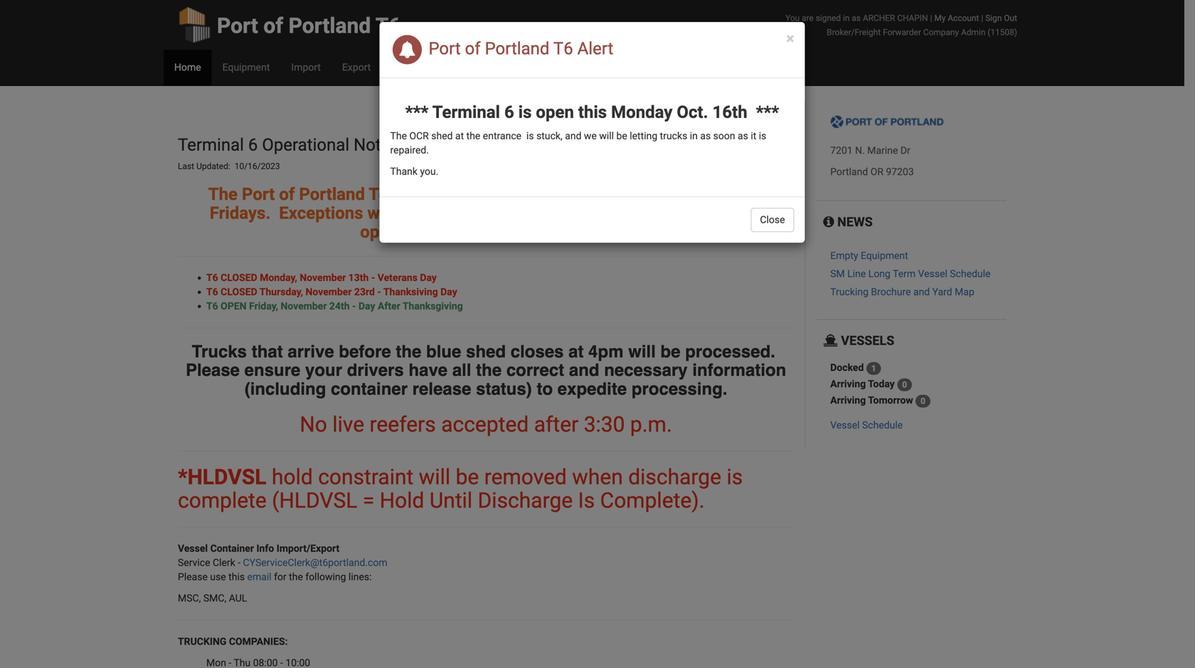 Task type: describe. For each thing, give the bounding box(es) containing it.
0 horizontal spatial day
[[616, 184, 643, 205]]

1 horizontal spatial a
[[705, 203, 715, 223]]

2 horizontal spatial day
[[441, 286, 457, 298]]

0 vertical spatial day
[[420, 272, 437, 284]]

(11508)
[[988, 27, 1018, 37]]

you are signed in as archer chapin | my account | sign out broker/freight forwarder company admin (11508)
[[786, 13, 1018, 37]]

p.m.
[[630, 412, 672, 438]]

2 *** from the left
[[756, 102, 779, 122]]

trucks
[[660, 130, 688, 142]]

will right we
[[605, 203, 631, 223]]

the port of portland terminal 6 is now operating a 4-day gate, closed on fridays.  exceptions will be noted on this page.  we will return to a 5-day operation once volumes warrant.
[[208, 184, 764, 242]]

empty equipment sm line long term vessel schedule trucking brochure and yard map
[[831, 250, 991, 298]]

map
[[955, 286, 975, 298]]

will inside the ocr shed at the entrance  is stuck, and we will be letting trucks in as soon as it is repaired.
[[599, 130, 614, 142]]

letting
[[630, 130, 658, 142]]

1 horizontal spatial day
[[735, 203, 763, 223]]

0 horizontal spatial on
[[469, 203, 488, 223]]

will down thank
[[368, 203, 394, 223]]

container
[[331, 380, 408, 399]]

2 closed from the top
[[221, 286, 257, 298]]

container
[[210, 543, 254, 555]]

the for the port of portland terminal 6 is now operating a 4-day gate, closed on fridays.  exceptions will be noted on this page.  we will return to a 5-day operation once volumes warrant.
[[208, 184, 238, 205]]

at inside the ocr shed at the entrance  is stuck, and we will be letting trucks in as soon as it is repaired.
[[455, 130, 464, 142]]

shed inside trucks that arrive before the blue shed closes at 4pm will be processed. please ensure your drivers have all the correct and necessary information (including container release status) to expedite processing.
[[466, 342, 506, 362]]

my account link
[[935, 13, 980, 23]]

in inside you are signed in as archer chapin | my account | sign out broker/freight forwarder company admin (11508)
[[843, 13, 850, 23]]

you
[[786, 13, 800, 23]]

hold
[[272, 465, 313, 490]]

1 horizontal spatial 0
[[921, 397, 926, 407]]

term
[[893, 268, 916, 280]]

repaired.
[[390, 144, 429, 156]]

out
[[1004, 13, 1018, 23]]

complete).
[[600, 489, 705, 514]]

chapin
[[898, 13, 928, 23]]

is right it at the right top of page
[[759, 130, 767, 142]]

long
[[869, 268, 891, 280]]

13th
[[349, 272, 369, 284]]

6 inside the port of portland terminal 6 is now operating a 4-day gate, closed on fridays.  exceptions will be noted on this page.  we will return to a 5-day operation once volumes warrant.
[[441, 184, 451, 205]]

10/16/2023
[[235, 161, 280, 171]]

it
[[751, 130, 757, 142]]

portland inside the port of portland terminal 6 is now operating a 4-day gate, closed on fridays.  exceptions will be noted on this page.  we will return to a 5-day operation once volumes warrant.
[[299, 184, 365, 205]]

stuck,
[[537, 130, 563, 142]]

terminal 6 operational notices last updated:  10/16/2023
[[178, 135, 416, 171]]

port of portland t6 alert
[[425, 38, 614, 59]]

be inside the port of portland terminal 6 is now operating a 4-day gate, closed on fridays.  exceptions will be noted on this page.  we will return to a 5-day operation once volumes warrant.
[[398, 203, 417, 223]]

equipment
[[861, 250, 909, 262]]

clerk
[[213, 558, 235, 569]]

you.
[[420, 166, 439, 177]]

open
[[536, 102, 574, 122]]

be inside the ocr shed at the entrance  is stuck, and we will be letting trucks in as soon as it is repaired.
[[617, 130, 628, 142]]

×
[[787, 30, 795, 47]]

and inside trucks that arrive before the blue shed closes at 4pm will be processed. please ensure your drivers have all the correct and necessary information (including container release status) to expedite processing.
[[569, 361, 600, 381]]

this inside the port of portland terminal 6 is now operating a 4-day gate, closed on fridays.  exceptions will be noted on this page.  we will return to a 5-day operation once volumes warrant.
[[493, 203, 521, 223]]

for
[[274, 572, 287, 584]]

be inside trucks that arrive before the blue shed closes at 4pm will be processed. please ensure your drivers have all the correct and necessary information (including container release status) to expedite processing.
[[661, 342, 681, 362]]

info
[[257, 543, 274, 555]]

terminal inside the port of portland terminal 6 is now operating a 4-day gate, closed on fridays.  exceptions will be noted on this page.  we will return to a 5-day operation once volumes warrant.
[[369, 184, 437, 205]]

t6 closed monday, november 13th - veterans day t6 closed thursday, november 23rd - thanksiving day t6 open friday, november 24th - day after thanksgiving
[[206, 272, 463, 312]]

is right monday at the top right of the page
[[696, 109, 704, 120]]

16
[[783, 109, 794, 120]]

*** terminal 6 is open this monday oct. 16th  ***
[[405, 102, 779, 122]]

thank you.
[[390, 166, 439, 177]]

port of portland t6 image
[[831, 115, 945, 129]]

trucking
[[831, 286, 869, 298]]

vessel schedule link
[[831, 420, 903, 432]]

lines:
[[349, 572, 372, 584]]

close
[[760, 214, 785, 226]]

this inside vessel container info import/export service clerk - cyserviceclerk@t6portland.com please use this email for the following lines:
[[229, 572, 245, 584]]

0 horizontal spatial 0
[[903, 380, 907, 390]]

drivers
[[347, 361, 404, 381]]

marine
[[868, 145, 898, 156]]

- right 24th
[[352, 301, 356, 312]]

docked 1 arriving today 0 arriving tomorrow 0
[[831, 362, 926, 407]]

are
[[802, 13, 814, 23]]

of inside the port of portland terminal 6 is now operating a 4-day gate, closed on fridays.  exceptions will be noted on this page.  we will return to a 5-day operation once volumes warrant.
[[279, 184, 295, 205]]

docked
[[831, 362, 864, 374]]

your
[[305, 361, 342, 381]]

closes
[[511, 342, 564, 362]]

company
[[924, 27, 959, 37]]

1 vertical spatial schedule
[[863, 420, 903, 432]]

thanksiving
[[383, 286, 438, 298]]

gate,
[[647, 184, 685, 205]]

hold constraint will be removed when discharge is complete (hldvsl = hold until discharge is complete).
[[178, 465, 743, 514]]

no live reefers accepted after 3:30 p.m.
[[300, 412, 672, 438]]

forwarder
[[883, 27, 922, 37]]

3:30
[[584, 412, 625, 438]]

following
[[306, 572, 346, 584]]

we
[[577, 203, 601, 223]]

no
[[300, 412, 327, 438]]

- right the 13th
[[371, 272, 375, 284]]

monday, for closed
[[260, 272, 297, 284]]

the inside the ocr shed at the entrance  is stuck, and we will be letting trucks in as soon as it is repaired.
[[467, 130, 481, 142]]

will inside trucks that arrive before the blue shed closes at 4pm will be processed. please ensure your drivers have all the correct and necessary information (including container release status) to expedite processing.
[[629, 342, 656, 362]]

be inside hold constraint will be removed when discharge is complete (hldvsl = hold until discharge is complete).
[[456, 465, 479, 490]]

vessel schedule
[[831, 420, 903, 432]]

until
[[430, 489, 473, 514]]

1
[[872, 364, 877, 374]]

soon
[[714, 130, 736, 142]]

constraint
[[318, 465, 414, 490]]

1 arriving from the top
[[831, 379, 866, 391]]

signed
[[816, 13, 841, 23]]

0 horizontal spatial as
[[701, 130, 711, 142]]

vessel for vessel schedule
[[831, 420, 860, 432]]

discharge
[[478, 489, 573, 514]]

hold
[[380, 489, 424, 514]]

to inside the port of portland terminal 6 is now operating a 4-day gate, closed on fridays.  exceptions will be noted on this page.  we will return to a 5-day operation once volumes warrant.
[[686, 203, 701, 223]]

today is monday, october 16
[[667, 109, 794, 120]]

broker/freight
[[827, 27, 881, 37]]

live
[[333, 412, 364, 438]]

is
[[578, 489, 595, 514]]

now
[[473, 184, 504, 205]]

6 inside terminal 6 operational notices last updated:  10/16/2023
[[248, 135, 258, 155]]

please inside vessel container info import/export service clerk - cyserviceclerk@t6portland.com please use this email for the following lines:
[[178, 572, 208, 584]]

exceptions
[[279, 203, 363, 223]]

open
[[221, 301, 247, 312]]

please inside trucks that arrive before the blue shed closes at 4pm will be processed. please ensure your drivers have all the correct and necessary information (including container release status) to expedite processing.
[[186, 361, 240, 381]]

return
[[635, 203, 682, 223]]

(hldvsl
[[272, 489, 358, 514]]

- inside vessel container info import/export service clerk - cyserviceclerk@t6portland.com please use this email for the following lines:
[[238, 558, 241, 569]]

port for port of portland t6 alert
[[429, 38, 461, 59]]

in inside the ocr shed at the entrance  is stuck, and we will be letting trucks in as soon as it is repaired.
[[690, 130, 698, 142]]

monday, for is
[[706, 109, 743, 120]]

the right the all
[[476, 361, 502, 381]]

operation
[[360, 222, 433, 242]]

- right '23rd'
[[377, 286, 381, 298]]

processed.
[[685, 342, 776, 362]]

port of portland t6
[[217, 13, 401, 38]]

sm
[[831, 268, 845, 280]]

correct
[[507, 361, 564, 381]]

*hldvsl
[[178, 465, 267, 490]]

my
[[935, 13, 946, 23]]

as inside you are signed in as archer chapin | my account | sign out broker/freight forwarder company admin (11508)
[[852, 13, 861, 23]]



Task type: locate. For each thing, give the bounding box(es) containing it.
0 vertical spatial at
[[455, 130, 464, 142]]

today up trucks
[[667, 109, 694, 120]]

of inside 'link'
[[264, 13, 283, 38]]

1 vertical spatial and
[[914, 286, 930, 298]]

6 up once
[[441, 184, 451, 205]]

companies:
[[229, 637, 288, 648]]

2 | from the left
[[982, 13, 984, 23]]

1 vertical spatial 0
[[921, 397, 926, 407]]

to inside trucks that arrive before the blue shed closes at 4pm will be processed. please ensure your drivers have all the correct and necessary information (including container release status) to expedite processing.
[[537, 380, 553, 399]]

4-
[[600, 184, 616, 205]]

0 vertical spatial this
[[579, 102, 607, 122]]

2 horizontal spatial 6
[[505, 102, 514, 122]]

1 horizontal spatial 6
[[441, 184, 451, 205]]

complete
[[178, 489, 267, 514]]

1 horizontal spatial ***
[[756, 102, 779, 122]]

vessel up service
[[178, 543, 208, 555]]

this right use
[[229, 572, 245, 584]]

on right noted
[[469, 203, 488, 223]]

2 vertical spatial and
[[569, 361, 600, 381]]

vessel for vessel container info import/export service clerk - cyserviceclerk@t6portland.com please use this email for the following lines:
[[178, 543, 208, 555]]

port inside port of portland t6 'link'
[[217, 13, 258, 38]]

as left soon
[[701, 130, 711, 142]]

and
[[565, 130, 582, 142], [914, 286, 930, 298], [569, 361, 600, 381]]

will right the we
[[599, 130, 614, 142]]

0 horizontal spatial the
[[208, 184, 238, 205]]

the
[[390, 130, 407, 142], [208, 184, 238, 205]]

in
[[843, 13, 850, 23], [690, 130, 698, 142]]

0 horizontal spatial to
[[537, 380, 553, 399]]

6 up "10/16/2023"
[[248, 135, 258, 155]]

arriving up vessel schedule link
[[831, 395, 866, 407]]

1 horizontal spatial the
[[390, 130, 407, 142]]

0 vertical spatial november
[[300, 272, 346, 284]]

empty
[[831, 250, 859, 262]]

0 horizontal spatial today
[[667, 109, 694, 120]]

(including
[[245, 380, 326, 399]]

be down accepted
[[456, 465, 479, 490]]

will right 4pm
[[629, 342, 656, 362]]

shed right ocr
[[431, 130, 453, 142]]

to right gate,
[[686, 203, 701, 223]]

arrive
[[288, 342, 334, 362]]

1 horizontal spatial this
[[493, 203, 521, 223]]

is left now
[[455, 184, 468, 205]]

is inside the port of portland terminal 6 is now operating a 4-day gate, closed on fridays.  exceptions will be noted on this page.  we will return to a 5-day operation once volumes warrant.
[[455, 184, 468, 205]]

is left open
[[519, 102, 532, 122]]

2 vertical spatial day
[[359, 301, 375, 312]]

aul
[[229, 593, 247, 605]]

1 vertical spatial vessel
[[831, 420, 860, 432]]

1 vertical spatial day
[[441, 286, 457, 298]]

the left blue
[[396, 342, 422, 362]]

be up processing.
[[661, 342, 681, 362]]

6 left open
[[505, 102, 514, 122]]

shed
[[431, 130, 453, 142], [466, 342, 506, 362]]

0 vertical spatial closed
[[221, 272, 257, 284]]

notices
[[354, 135, 412, 155]]

use
[[210, 572, 226, 584]]

the down "10/16/2023"
[[208, 184, 238, 205]]

will down reefers
[[419, 465, 451, 490]]

0 horizontal spatial at
[[455, 130, 464, 142]]

day
[[616, 184, 643, 205], [735, 203, 763, 223]]

necessary
[[604, 361, 688, 381]]

0 horizontal spatial this
[[229, 572, 245, 584]]

that
[[252, 342, 283, 362]]

alert
[[578, 38, 614, 59]]

0 vertical spatial terminal
[[432, 102, 500, 122]]

0 vertical spatial arriving
[[831, 379, 866, 391]]

sm line long term vessel schedule link
[[831, 268, 991, 280]]

0 horizontal spatial shed
[[431, 130, 453, 142]]

a
[[586, 184, 595, 205], [705, 203, 715, 223]]

is
[[519, 102, 532, 122], [696, 109, 704, 120], [527, 130, 534, 142], [759, 130, 767, 142], [455, 184, 468, 205], [727, 465, 743, 490]]

1 horizontal spatial schedule
[[950, 268, 991, 280]]

today inside docked 1 arriving today 0 arriving tomorrow 0
[[868, 379, 895, 391]]

2 horizontal spatial as
[[852, 13, 861, 23]]

this up the we
[[579, 102, 607, 122]]

1 vertical spatial 6
[[248, 135, 258, 155]]

ensure
[[245, 361, 301, 381]]

trucking brochure and yard map link
[[831, 286, 975, 298]]

1 vertical spatial terminal
[[178, 135, 244, 155]]

0 vertical spatial vessel
[[918, 268, 948, 280]]

news
[[835, 215, 873, 230]]

1 vertical spatial closed
[[221, 286, 257, 298]]

friday,
[[249, 301, 278, 312]]

the for the ocr shed at the entrance  is stuck, and we will be letting trucks in as soon as it is repaired.
[[390, 130, 407, 142]]

we
[[584, 130, 597, 142]]

2 horizontal spatial this
[[579, 102, 607, 122]]

1 vertical spatial the
[[208, 184, 238, 205]]

0 horizontal spatial vessel
[[178, 543, 208, 555]]

arriving down docked
[[831, 379, 866, 391]]

schedule down tomorrow
[[863, 420, 903, 432]]

sign
[[986, 13, 1002, 23]]

the inside the port of portland terminal 6 is now operating a 4-day gate, closed on fridays.  exceptions will be noted on this page.  we will return to a 5-day operation once volumes warrant.
[[208, 184, 238, 205]]

97203
[[886, 166, 914, 178]]

1 vertical spatial shed
[[466, 342, 506, 362]]

0 vertical spatial today
[[667, 109, 694, 120]]

1 horizontal spatial as
[[738, 130, 749, 142]]

a left 4-
[[586, 184, 595, 205]]

0 horizontal spatial in
[[690, 130, 698, 142]]

will inside hold constraint will be removed when discharge is complete (hldvsl = hold until discharge is complete).
[[419, 465, 451, 490]]

today down the 1
[[868, 379, 895, 391]]

0 vertical spatial and
[[565, 130, 582, 142]]

2 horizontal spatial vessel
[[918, 268, 948, 280]]

at left 4pm
[[569, 342, 584, 362]]

after
[[378, 301, 401, 312]]

email
[[247, 572, 272, 584]]

empty equipment link
[[831, 250, 909, 262]]

vessel inside empty equipment sm line long term vessel schedule trucking brochure and yard map
[[918, 268, 948, 280]]

- right clerk
[[238, 558, 241, 569]]

1 *** from the left
[[405, 102, 429, 122]]

0 vertical spatial 6
[[505, 102, 514, 122]]

1 | from the left
[[931, 13, 933, 23]]

0 horizontal spatial schedule
[[863, 420, 903, 432]]

information
[[693, 361, 787, 381]]

this right once
[[493, 203, 521, 223]]

***
[[405, 102, 429, 122], [756, 102, 779, 122]]

at
[[455, 130, 464, 142], [569, 342, 584, 362]]

oct.
[[677, 102, 709, 122]]

1 horizontal spatial day
[[420, 272, 437, 284]]

info circle image
[[824, 215, 835, 228]]

port for port of portland t6
[[217, 13, 258, 38]]

1 horizontal spatial at
[[569, 342, 584, 362]]

as up broker/freight
[[852, 13, 861, 23]]

and left yard
[[914, 286, 930, 298]]

at right ocr
[[455, 130, 464, 142]]

operating
[[509, 184, 582, 205]]

vessel up yard
[[918, 268, 948, 280]]

1 horizontal spatial on
[[745, 184, 764, 205]]

a left 5-
[[705, 203, 715, 223]]

portland inside port of portland t6 'link'
[[289, 13, 371, 38]]

the right ocr
[[467, 130, 481, 142]]

is right discharge
[[727, 465, 743, 490]]

dr
[[901, 145, 911, 156]]

schedule inside empty equipment sm line long term vessel schedule trucking brochure and yard map
[[950, 268, 991, 280]]

veterans
[[378, 272, 418, 284]]

0 horizontal spatial |
[[931, 13, 933, 23]]

0 vertical spatial to
[[686, 203, 701, 223]]

port
[[217, 13, 258, 38], [429, 38, 461, 59], [242, 184, 275, 205]]

0 vertical spatial please
[[186, 361, 240, 381]]

0 vertical spatial shed
[[431, 130, 453, 142]]

| left my
[[931, 13, 933, 23]]

thanksgiving
[[403, 301, 463, 312]]

trucks
[[192, 342, 247, 362]]

brochure
[[871, 286, 911, 298]]

once
[[438, 222, 475, 242]]

and inside the ocr shed at the entrance  is stuck, and we will be letting trucks in as soon as it is repaired.
[[565, 130, 582, 142]]

0 vertical spatial schedule
[[950, 268, 991, 280]]

today
[[667, 109, 694, 120], [868, 379, 895, 391]]

1 vertical spatial today
[[868, 379, 895, 391]]

as left it at the right top of page
[[738, 130, 749, 142]]

1 closed from the top
[[221, 272, 257, 284]]

day up thanksiving
[[420, 272, 437, 284]]

and inside empty equipment sm line long term vessel schedule trucking brochure and yard map
[[914, 286, 930, 298]]

accepted
[[441, 412, 529, 438]]

2 vertical spatial terminal
[[369, 184, 437, 205]]

trucking
[[178, 637, 227, 648]]

monday, up soon
[[706, 109, 743, 120]]

is left 'stuck,'
[[527, 130, 534, 142]]

1 horizontal spatial today
[[868, 379, 895, 391]]

cyserviceclerk@t6portland.com
[[243, 558, 388, 569]]

1 vertical spatial this
[[493, 203, 521, 223]]

day up thanksgiving
[[441, 286, 457, 298]]

1 vertical spatial to
[[537, 380, 553, 399]]

schedule
[[950, 268, 991, 280], [863, 420, 903, 432]]

in up broker/freight
[[843, 13, 850, 23]]

0 horizontal spatial day
[[359, 301, 375, 312]]

october
[[746, 109, 781, 120]]

of for port of portland t6
[[264, 13, 283, 38]]

terminal
[[432, 102, 500, 122], [178, 135, 244, 155], [369, 184, 437, 205]]

please left that
[[186, 361, 240, 381]]

1 vertical spatial please
[[178, 572, 208, 584]]

cyserviceclerk@t6portland.com link
[[243, 558, 388, 569]]

service
[[178, 558, 210, 569]]

arriving
[[831, 379, 866, 391], [831, 395, 866, 407]]

t6 inside 'link'
[[376, 13, 401, 38]]

24th
[[329, 301, 350, 312]]

1 vertical spatial at
[[569, 342, 584, 362]]

monday, up thursday,
[[260, 272, 297, 284]]

0 vertical spatial the
[[390, 130, 407, 142]]

of for port of portland t6 alert
[[465, 38, 481, 59]]

account
[[948, 13, 980, 23]]

0 right tomorrow
[[921, 397, 926, 407]]

thursday,
[[260, 286, 303, 298]]

trucking companies:
[[178, 637, 288, 648]]

0 horizontal spatial a
[[586, 184, 595, 205]]

shed inside the ocr shed at the entrance  is stuck, and we will be letting trucks in as soon as it is repaired.
[[431, 130, 453, 142]]

0 horizontal spatial monday,
[[260, 272, 297, 284]]

release
[[413, 380, 471, 399]]

removed
[[484, 465, 567, 490]]

in right trucks
[[690, 130, 698, 142]]

terminal up last
[[178, 135, 244, 155]]

0 up tomorrow
[[903, 380, 907, 390]]

2 vertical spatial november
[[281, 301, 327, 312]]

port of portland t6 link
[[178, 0, 401, 50]]

portland
[[289, 13, 371, 38], [485, 38, 550, 59], [831, 166, 868, 178], [299, 184, 365, 205]]

=
[[363, 489, 375, 514]]

terminal inside terminal 6 operational notices last updated:  10/16/2023
[[178, 135, 244, 155]]

6
[[505, 102, 514, 122], [248, 135, 258, 155], [441, 184, 451, 205]]

vessel inside vessel container info import/export service clerk - cyserviceclerk@t6portland.com please use this email for the following lines:
[[178, 543, 208, 555]]

0
[[903, 380, 907, 390], [921, 397, 926, 407]]

2 vertical spatial this
[[229, 572, 245, 584]]

be left noted
[[398, 203, 417, 223]]

1 horizontal spatial to
[[686, 203, 701, 223]]

terminal up 'you.'
[[432, 102, 500, 122]]

and right correct
[[569, 361, 600, 381]]

1 horizontal spatial in
[[843, 13, 850, 23]]

0 vertical spatial 0
[[903, 380, 907, 390]]

1 horizontal spatial vessel
[[831, 420, 860, 432]]

2 arriving from the top
[[831, 395, 866, 407]]

vessel down docked 1 arriving today 0 arriving tomorrow 0
[[831, 420, 860, 432]]

1 vertical spatial monday,
[[260, 272, 297, 284]]

on up close
[[745, 184, 764, 205]]

day down '23rd'
[[359, 301, 375, 312]]

import/export
[[277, 543, 340, 555]]

*** up ocr
[[405, 102, 429, 122]]

be left letting
[[617, 130, 628, 142]]

terminal down thank
[[369, 184, 437, 205]]

0 horizontal spatial 6
[[248, 135, 258, 155]]

to up after
[[537, 380, 553, 399]]

1 vertical spatial arriving
[[831, 395, 866, 407]]

1 horizontal spatial monday,
[[706, 109, 743, 120]]

ship image
[[824, 334, 838, 347]]

1 vertical spatial november
[[306, 286, 352, 298]]

ocr
[[410, 130, 429, 142]]

the right for
[[289, 572, 303, 584]]

noted
[[421, 203, 465, 223]]

*** left 16
[[756, 102, 779, 122]]

1 horizontal spatial shed
[[466, 342, 506, 362]]

0 vertical spatial in
[[843, 13, 850, 23]]

volumes
[[479, 222, 544, 242]]

blue
[[426, 342, 461, 362]]

× button
[[787, 30, 795, 47]]

the ocr shed at the entrance  is stuck, and we will be letting trucks in as soon as it is repaired.
[[390, 130, 767, 156]]

monday, inside t6 closed monday, november 13th - veterans day t6 closed thursday, november 23rd - thanksiving day t6 open friday, november 24th - day after thanksgiving
[[260, 272, 297, 284]]

please down service
[[178, 572, 208, 584]]

trucks that arrive before the blue shed closes at 4pm will be processed. please ensure your drivers have all the correct and necessary information (including container release status) to expedite processing.
[[186, 342, 787, 399]]

the inside vessel container info import/export service clerk - cyserviceclerk@t6portland.com please use this email for the following lines:
[[289, 572, 303, 584]]

0 horizontal spatial ***
[[405, 102, 429, 122]]

schedule up map
[[950, 268, 991, 280]]

at inside trucks that arrive before the blue shed closes at 4pm will be processed. please ensure your drivers have all the correct and necessary information (including container release status) to expedite processing.
[[569, 342, 584, 362]]

1 vertical spatial in
[[690, 130, 698, 142]]

0 vertical spatial monday,
[[706, 109, 743, 120]]

processing.
[[632, 380, 728, 399]]

2 vertical spatial vessel
[[178, 543, 208, 555]]

| left sign
[[982, 13, 984, 23]]

shed up status)
[[466, 342, 506, 362]]

line
[[848, 268, 866, 280]]

n.
[[856, 145, 865, 156]]

reefers
[[370, 412, 436, 438]]

the inside the ocr shed at the entrance  is stuck, and we will be letting trucks in as soon as it is repaired.
[[390, 130, 407, 142]]

1 horizontal spatial |
[[982, 13, 984, 23]]

is inside hold constraint will be removed when discharge is complete (hldvsl = hold until discharge is complete).
[[727, 465, 743, 490]]

port inside the port of portland terminal 6 is now operating a 4-day gate, closed on fridays.  exceptions will be noted on this page.  we will return to a 5-day operation once volumes warrant.
[[242, 184, 275, 205]]

portland or 97203
[[831, 166, 914, 178]]

the up repaired.
[[390, 130, 407, 142]]

2 vertical spatial 6
[[441, 184, 451, 205]]

and left the we
[[565, 130, 582, 142]]



Task type: vqa. For each thing, say whether or not it's contained in the screenshot.
the up
no



